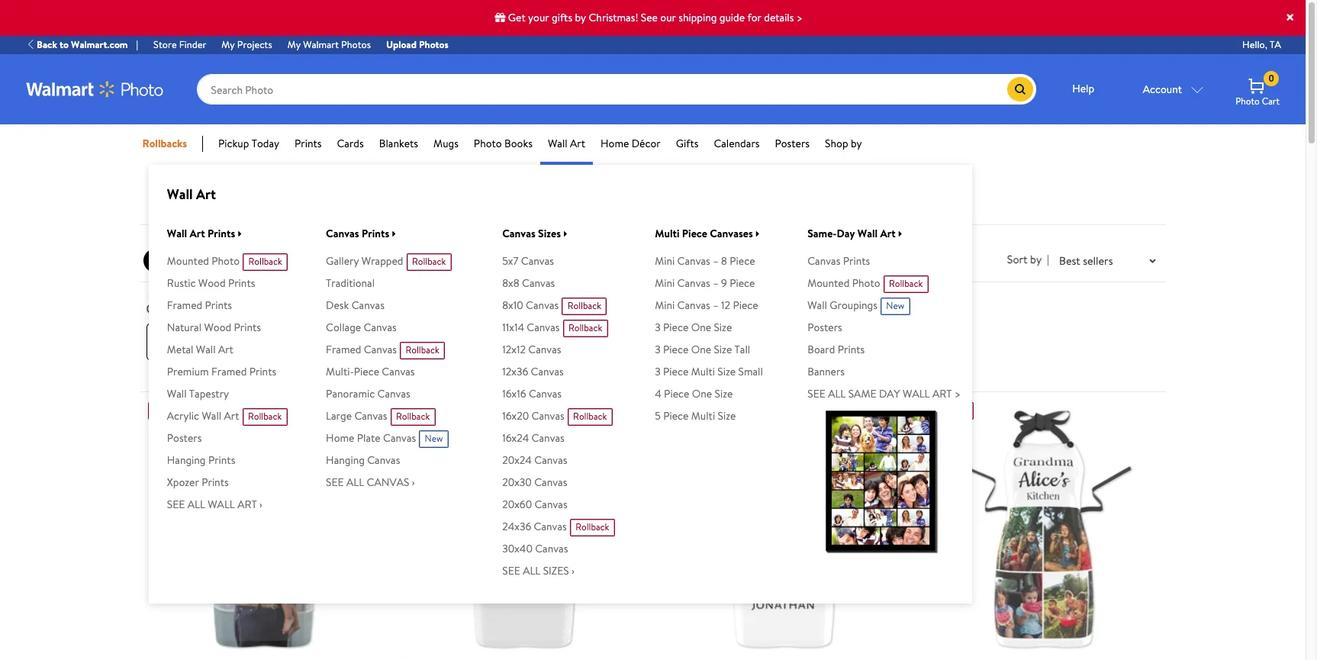 Task type: vqa. For each thing, say whether or not it's contained in the screenshot.
Add a new text box or select an existing text box to edit.
no



Task type: describe. For each thing, give the bounding box(es) containing it.
cart
[[1263, 95, 1280, 108]]

wrapped
[[362, 254, 404, 269]]

4 rollback link from the left
[[921, 403, 1166, 660]]

2 rollback from the left
[[414, 404, 448, 417]]

11x14 canvas link
[[503, 320, 560, 336]]

to
[[60, 37, 69, 51]]

best
[[1060, 253, 1081, 269]]

photo left cart
[[1236, 95, 1261, 108]]

hanging canvas link
[[326, 453, 400, 468]]

&
[[184, 186, 192, 202]]

wall art link
[[548, 136, 586, 152]]

best sellers
[[1060, 253, 1114, 269]]

large canvas link
[[326, 409, 388, 424]]

photo cart
[[1236, 95, 1280, 108]]

blankets link
[[379, 136, 418, 152]]

metal wall art link
[[167, 342, 234, 358]]

20x30 canvas link
[[503, 475, 568, 491]]

walmart
[[303, 37, 339, 51]]

rustic wood prints link
[[167, 276, 255, 291]]

0 vertical spatial posters link
[[775, 136, 810, 152]]

1 horizontal spatial canvas prints link
[[808, 254, 871, 269]]

shipping
[[679, 10, 717, 25]]

art right the &
[[196, 185, 216, 204]]

1 vertical spatial posters link
[[808, 320, 843, 336]]

8x8 canvas link
[[503, 276, 555, 291]]

desk
[[326, 298, 349, 313]]

art down tapestry
[[224, 409, 239, 424]]

caret right image for canvas sizes
[[564, 230, 568, 239]]

see inside 'gallery wrapped traditional desk canvas collage canvas framed canvas multi-piece canvas panoramic canvas large canvas home plate canvas hanging canvas see all canvas ›'
[[326, 475, 344, 491]]

3 piece multi size small link
[[655, 365, 763, 380]]

wall down tapestry
[[202, 409, 222, 424]]

16x20 canvas link
[[503, 409, 565, 424]]

30x40
[[503, 542, 533, 557]]

0 vertical spatial one
[[692, 320, 712, 336]]

hanging inside "mounted photo rustic wood prints framed prints natural wood prints metal wall art premium framed prints wall tapestry acrylic wall art posters hanging prints xpozer prints see all wall art ›"
[[167, 453, 206, 468]]

› inside "mounted photo rustic wood prints framed prints natural wood prints metal wall art premium framed prints wall tapestry acrylic wall art posters hanging prints xpozer prints see all wall art ›"
[[260, 497, 263, 513]]

upload
[[386, 37, 417, 51]]

premium
[[167, 365, 209, 380]]

photo left "books"
[[474, 136, 502, 151]]

design
[[342, 252, 375, 268]]

canvas inside canvas prints mounted photo wall groupings posters board prints banners see all same day wall art >
[[808, 254, 841, 269]]

see all same day wall art > link
[[808, 387, 962, 402]]

shop by link
[[825, 136, 862, 152]]

plate
[[357, 431, 381, 446]]

art right day
[[881, 226, 896, 241]]

piece right 9
[[730, 276, 755, 291]]

magnifying glass image
[[1014, 83, 1028, 96]]

4 piece one size link
[[655, 387, 733, 402]]

5x7 canvas 8x8 canvas 8x10 canvas 11x14 canvas 12x12 canvas 12x36 canvas 16x16 canvas 16x20 canvas 16x24 canvas 20x24 canvas 20x30 canvas 20x60 canvas 24x36 canvas 30x40 canvas see all sizes ›
[[503, 254, 575, 579]]

same
[[849, 387, 877, 402]]

canvas sizes link
[[503, 226, 568, 241]]

3 piece one size link
[[655, 320, 732, 336]]

photos inside my walmart photos link
[[341, 37, 371, 51]]

16x20
[[503, 409, 529, 424]]

calendars
[[714, 136, 760, 151]]

2 rollback link from the left
[[400, 403, 646, 660]]

3 rollback link from the left
[[661, 403, 906, 660]]

mounted inside canvas prints mounted photo wall groupings posters board prints banners see all same day wall art >
[[808, 276, 850, 291]]

guide
[[720, 10, 745, 25]]

20x60 canvas link
[[503, 497, 568, 513]]

caret right image for canvas prints
[[393, 230, 396, 239]]

my for my walmart photos
[[288, 37, 301, 51]]

desk canvas link
[[326, 298, 385, 313]]

all inside "mounted photo rustic wood prints framed prints natural wood prints metal wall art premium framed prints wall tapestry acrylic wall art posters hanging prints xpozer prints see all wall art ›"
[[188, 497, 205, 513]]

wall up the all at the top left of page
[[167, 226, 187, 241]]

30x40 canvas link
[[503, 542, 568, 557]]

all inside canvas prints mounted photo wall groupings posters board prints banners see all same day wall art >
[[829, 387, 846, 402]]

banners
[[808, 365, 845, 380]]

> inside canvas prints mounted photo wall groupings posters board prints banners see all same day wall art >
[[955, 387, 962, 402]]

caret right image for wall art prints
[[238, 230, 242, 239]]

all
[[698, 250, 708, 266]]

art inside "mounted photo rustic wood prints framed prints natural wood prints metal wall art premium framed prints wall tapestry acrylic wall art posters hanging prints xpozer prints see all wall art ›"
[[238, 497, 257, 513]]

0
[[1269, 72, 1275, 85]]

5
[[655, 409, 661, 424]]

framed inside 'gallery wrapped traditional desk canvas collage canvas framed canvas multi-piece canvas panoramic canvas large canvas home plate canvas hanging canvas see all canvas ›'
[[326, 342, 362, 358]]

size down 12
[[714, 320, 732, 336]]

canvas prints mounted photo wall groupings posters board prints banners see all same day wall art >
[[808, 254, 962, 402]]

photo inside canvas prints mounted photo wall groupings posters board prints banners see all same day wall art >
[[853, 276, 881, 291]]

16x24 canvas link
[[503, 431, 565, 446]]

20x24 canvas link
[[503, 453, 568, 468]]

16x16
[[503, 387, 527, 402]]

canvas
[[367, 475, 410, 491]]

by for shop by
[[851, 136, 862, 151]]

piece up the 3 piece one size tall link
[[664, 320, 689, 336]]

multi-
[[326, 365, 354, 380]]

hanging inside 'gallery wrapped traditional desk canvas collage canvas framed canvas multi-piece canvas panoramic canvas large canvas home plate canvas hanging canvas see all canvas ›'
[[326, 453, 365, 468]]

2 vertical spatial posters link
[[167, 431, 202, 446]]

multi piece canvases
[[655, 226, 753, 241]]

pickup today
[[218, 136, 279, 151]]

see inside "5x7 canvas 8x8 canvas 8x10 canvas 11x14 canvas 12x12 canvas 12x36 canvas 16x16 canvas 16x20 canvas 16x24 canvas 20x24 canvas 20x30 canvas 20x60 canvas 24x36 canvas 30x40 canvas see all sizes ›"
[[503, 564, 521, 579]]

photos for of photos
[[515, 252, 549, 268]]

panoramic
[[326, 387, 375, 402]]

2 vertical spatial multi
[[692, 409, 716, 424]]

wall down natural wood prints link
[[196, 342, 216, 358]]

angle down image for best sellers
[[1150, 257, 1156, 267]]

back
[[37, 37, 57, 51]]

small
[[739, 365, 763, 380]]

same-
[[808, 226, 837, 241]]

see inside canvas prints mounted photo wall groupings posters board prints banners see all same day wall art >
[[808, 387, 826, 402]]

sort
[[1008, 252, 1028, 267]]

your
[[528, 10, 550, 25]]

0 vertical spatial gifts
[[676, 136, 699, 151]]

home décor
[[601, 136, 661, 151]]

finder
[[179, 37, 206, 51]]

see inside "mounted photo rustic wood prints framed prints natural wood prints metal wall art premium framed prints wall tapestry acrylic wall art posters hanging prints xpozer prints see all wall art ›"
[[167, 497, 185, 513]]

acrylic wall art link
[[167, 409, 239, 424]]

3 3 from the top
[[655, 365, 661, 380]]

5x7 canvas link
[[503, 254, 554, 269]]

wall inside "mounted photo rustic wood prints framed prints natural wood prints metal wall art premium framed prints wall tapestry acrylic wall art posters hanging prints xpozer prints see all wall art ›"
[[208, 497, 235, 513]]

sellers
[[1084, 253, 1114, 269]]

size down 3 piece multi size small "link"
[[715, 387, 733, 402]]

Search Photo text field
[[197, 74, 1008, 105]]

xpozer prints link
[[167, 475, 229, 491]]

1 horizontal spatial mounted photo link
[[808, 276, 881, 291]]

wall up wall art prints
[[167, 185, 193, 204]]

groupings
[[830, 298, 878, 313]]

collage canvas link
[[326, 320, 397, 336]]

large
[[326, 409, 352, 424]]

0 horizontal spatial >
[[797, 10, 803, 25]]

mounted inside "mounted photo rustic wood prints framed prints natural wood prints metal wall art premium framed prints wall tapestry acrylic wall art posters hanging prints xpozer prints see all wall art ›"
[[167, 254, 209, 269]]

all inside "5x7 canvas 8x8 canvas 8x10 canvas 11x14 canvas 12x12 canvas 12x36 canvas 16x16 canvas 16x20 canvas 16x24 canvas 20x24 canvas 20x30 canvas 20x60 canvas 24x36 canvas 30x40 canvas see all sizes ›"
[[523, 564, 541, 579]]

wall tapestry link
[[167, 387, 229, 402]]

photos for upload photos
[[419, 37, 449, 51]]

books
[[505, 136, 533, 151]]

12x12
[[503, 342, 526, 358]]

shop by
[[825, 136, 862, 151]]

art up all filters (1)
[[190, 226, 205, 241]]

24x36
[[503, 520, 532, 535]]

type (1)
[[259, 252, 296, 268]]

home for home décor
[[601, 136, 629, 151]]

wall art prints
[[167, 226, 235, 241]]

store
[[154, 37, 177, 51]]

piece inside 'gallery wrapped traditional desk canvas collage canvas framed canvas multi-piece canvas panoramic canvas large canvas home plate canvas hanging canvas see all canvas ›'
[[354, 365, 380, 380]]

back arrow image
[[26, 39, 37, 50]]

rollbacks link
[[142, 136, 203, 152]]

4
[[655, 387, 662, 402]]

collage
[[326, 320, 361, 336]]

0 horizontal spatial framed
[[167, 298, 202, 313]]

help link
[[1057, 74, 1111, 105]]

same-day wall art image image
[[808, 409, 955, 555]]

design themes
[[342, 252, 414, 268]]

5x7
[[503, 254, 519, 269]]

wall inside canvas prints mounted photo wall groupings posters board prints banners see all same day wall art >
[[808, 298, 828, 313]]

piece right 8
[[730, 254, 756, 269]]

mugs
[[434, 136, 459, 151]]

canvas sizes
[[503, 226, 561, 241]]

2 – from the top
[[713, 276, 719, 291]]

metal
[[167, 342, 194, 358]]

1 rollback link from the left
[[140, 403, 385, 660]]

0 vertical spatial wood
[[198, 276, 226, 291]]

hello,
[[1243, 37, 1268, 51]]



Task type: locate. For each thing, give the bounding box(es) containing it.
1 vertical spatial mounted
[[808, 276, 850, 291]]

themes
[[378, 252, 414, 268]]

3 – from the top
[[713, 298, 719, 313]]

by right sort
[[1031, 252, 1042, 267]]

see
[[808, 387, 826, 402], [326, 475, 344, 491], [167, 497, 185, 513], [503, 564, 521, 579]]

photo inside "mounted photo rustic wood prints framed prints natural wood prints metal wall art premium framed prints wall tapestry acrylic wall art posters hanging prints xpozer prints see all wall art ›"
[[212, 254, 240, 269]]

rollback down 4 piece one size link at the bottom of page
[[674, 404, 708, 417]]

0 horizontal spatial art
[[238, 497, 257, 513]]

1 (1) from the left
[[219, 252, 230, 268]]

0 vertical spatial mounted
[[167, 254, 209, 269]]

my projects
[[222, 37, 272, 51]]

by right gifts
[[575, 10, 587, 25]]

caret right image for same-day wall art
[[899, 230, 903, 239]]

photos right walmart
[[341, 37, 371, 51]]

banners link
[[808, 365, 845, 380]]

(1) right filters
[[219, 252, 230, 268]]

1 vertical spatial >
[[955, 387, 962, 402]]

sort-select element
[[1008, 252, 1050, 269]]

piece up 4 piece one size link at the bottom of page
[[664, 365, 689, 380]]

angle down image right sellers
[[1150, 257, 1156, 267]]

2 vertical spatial –
[[713, 298, 719, 313]]

multi down 4 piece one size link at the bottom of page
[[692, 409, 716, 424]]

angle down image
[[420, 256, 426, 265], [1150, 257, 1156, 267]]

wall art
[[548, 136, 586, 151], [167, 185, 216, 204]]

2 vertical spatial mini
[[655, 298, 675, 313]]

– left 8
[[713, 254, 719, 269]]

3 caret right image from the left
[[564, 230, 568, 239]]

1 vertical spatial home
[[152, 186, 182, 202]]

framed up tapestry
[[211, 365, 247, 380]]

by inside "sort-select" element
[[1031, 252, 1042, 267]]

mugs link
[[434, 136, 459, 152]]

mini up 3 piece one size link
[[655, 298, 675, 313]]

sort by |
[[1008, 252, 1050, 267]]

2 horizontal spatial framed
[[326, 342, 362, 358]]

0 vertical spatial canvas prints link
[[326, 226, 396, 241]]

1 caret right image from the left
[[238, 230, 242, 239]]

all filters (1)
[[171, 252, 230, 268]]

caret right image right wall art prints
[[238, 230, 242, 239]]

size left small at the bottom of the page
[[718, 365, 736, 380]]

wood up "framed prints" link
[[198, 276, 226, 291]]

natural wood prints link
[[167, 320, 261, 336]]

one
[[692, 320, 712, 336], [692, 342, 712, 358], [692, 387, 713, 402]]

0 vertical spatial –
[[713, 254, 719, 269]]

1 horizontal spatial my
[[288, 37, 301, 51]]

0 horizontal spatial canvas prints link
[[326, 226, 396, 241]]

posters inside canvas prints mounted photo wall groupings posters board prints banners see all same day wall art >
[[808, 320, 843, 336]]

2 horizontal spatial by
[[1031, 252, 1042, 267]]

1 horizontal spatial angle down image
[[1150, 257, 1156, 267]]

3 rollback from the left
[[674, 404, 708, 417]]

0 vertical spatial mini
[[655, 254, 675, 269]]

1 horizontal spatial by
[[851, 136, 862, 151]]

canvas prints link up 'design'
[[326, 226, 396, 241]]

1 vertical spatial ›
[[260, 497, 263, 513]]

canvas
[[326, 226, 359, 241], [503, 226, 536, 241], [521, 254, 554, 269], [678, 254, 711, 269], [808, 254, 841, 269], [522, 276, 555, 291], [678, 276, 711, 291], [352, 298, 385, 313], [526, 298, 559, 313], [678, 298, 711, 313], [364, 320, 397, 336], [527, 320, 560, 336], [364, 342, 397, 358], [529, 342, 562, 358], [382, 365, 415, 380], [531, 365, 564, 380], [378, 387, 411, 402], [529, 387, 562, 402], [355, 409, 388, 424], [532, 409, 565, 424], [383, 431, 416, 446], [532, 431, 565, 446], [367, 453, 400, 468], [535, 453, 568, 468], [535, 475, 568, 491], [535, 497, 568, 513], [534, 520, 567, 535], [535, 542, 568, 557]]

help
[[1073, 81, 1095, 96]]

2 my from the left
[[288, 37, 301, 51]]

1 vertical spatial multi
[[692, 365, 715, 380]]

photo books
[[474, 136, 533, 151]]

home for home & gifts
[[152, 186, 182, 202]]

all down banners
[[829, 387, 846, 402]]

0 vertical spatial framed
[[167, 298, 202, 313]]

premium framed prints link
[[167, 365, 277, 380]]

posters left shop
[[775, 136, 810, 151]]

2 caret right image from the left
[[393, 230, 396, 239]]

gifts link
[[676, 136, 699, 152]]

wall right "books"
[[548, 136, 568, 151]]

wall left groupings
[[808, 298, 828, 313]]

size down 4 piece one size link at the bottom of page
[[718, 409, 736, 424]]

sizes
[[543, 564, 569, 579]]

details
[[765, 10, 794, 25]]

photo up groupings
[[853, 276, 881, 291]]

0 horizontal spatial mounted
[[167, 254, 209, 269]]

gallery wrapped link
[[326, 254, 404, 269]]

1 3 from the top
[[655, 320, 661, 336]]

mounted up rustic
[[167, 254, 209, 269]]

framed
[[167, 298, 202, 313], [326, 342, 362, 358], [211, 365, 247, 380]]

1 rollback from the left
[[153, 404, 187, 417]]

all
[[829, 387, 846, 402], [347, 475, 364, 491], [188, 497, 205, 513], [523, 564, 541, 579]]

wall art up wall art prints
[[167, 185, 216, 204]]

one up 5 piece multi size link
[[692, 387, 713, 402]]

0 vertical spatial by
[[575, 10, 587, 25]]

16x24
[[503, 431, 529, 446]]

my for my projects
[[222, 37, 235, 51]]

1 horizontal spatial >
[[955, 387, 962, 402]]

1 vertical spatial art
[[238, 497, 257, 513]]

0 horizontal spatial home
[[152, 186, 182, 202]]

1 vertical spatial gifts
[[194, 186, 218, 202]]

see all canvas › link
[[326, 475, 415, 491]]

2 vertical spatial home
[[326, 431, 355, 446]]

2 (1) from the left
[[285, 252, 296, 268]]

0 horizontal spatial gifts
[[194, 186, 218, 202]]

piece down 3 piece one size link
[[664, 342, 689, 358]]

1 horizontal spatial hanging
[[326, 453, 365, 468]]

wall right day at the right of page
[[903, 387, 930, 402]]

3 down 3 piece one size link
[[655, 342, 661, 358]]

home left the décor
[[601, 136, 629, 151]]

day
[[880, 387, 901, 402]]

2 vertical spatial one
[[692, 387, 713, 402]]

piece
[[683, 226, 708, 241], [730, 254, 756, 269], [730, 276, 755, 291], [733, 298, 759, 313], [664, 320, 689, 336], [664, 342, 689, 358], [354, 365, 380, 380], [664, 365, 689, 380], [664, 387, 690, 402], [664, 409, 689, 424]]

framed up natural
[[167, 298, 202, 313]]

1 mini from the top
[[655, 254, 675, 269]]

photo
[[1236, 95, 1261, 108], [474, 136, 502, 151], [212, 254, 240, 269], [853, 276, 881, 291]]

0 vertical spatial mounted photo link
[[167, 254, 240, 269]]

my walmart photos link
[[280, 37, 379, 53]]

home & gifts
[[152, 186, 218, 202]]

all
[[171, 252, 183, 268]]

panoramic canvas link
[[326, 387, 411, 402]]

Search Custom Apparel search field
[[146, 323, 557, 361]]

posters link up board
[[808, 320, 843, 336]]

4 rollback from the left
[[935, 404, 968, 417]]

| left best
[[1048, 252, 1050, 267]]

8x10
[[503, 298, 524, 313]]

(1) right type
[[285, 252, 296, 268]]

gallery wrapped traditional desk canvas collage canvas framed canvas multi-piece canvas panoramic canvas large canvas home plate canvas hanging canvas see all canvas ›
[[326, 254, 416, 491]]

custom
[[146, 299, 193, 318]]

for
[[748, 10, 762, 25]]

wall inside canvas prints mounted photo wall groupings posters board prints banners see all same day wall art >
[[903, 387, 930, 402]]

hanging
[[167, 453, 206, 468], [326, 453, 365, 468]]

8
[[722, 254, 728, 269]]

today
[[252, 136, 279, 151]]

all inside 'gallery wrapped traditional desk canvas collage canvas framed canvas multi-piece canvas panoramic canvas large canvas home plate canvas hanging canvas see all canvas ›'
[[347, 475, 364, 491]]

mounted up wall groupings link
[[808, 276, 850, 291]]

caret right image up "themes"
[[393, 230, 396, 239]]

angle down image inside best sellers button
[[1150, 257, 1156, 267]]

multi down the 3 piece one size tall link
[[692, 365, 715, 380]]

| left the "store"
[[136, 37, 138, 51]]

wall
[[548, 136, 568, 151], [167, 185, 193, 204], [167, 226, 187, 241], [858, 226, 878, 241], [808, 298, 828, 313], [196, 342, 216, 358], [167, 387, 187, 402], [202, 409, 222, 424]]

caret right image
[[756, 230, 760, 239]]

posters link left shop
[[775, 136, 810, 152]]

1 vertical spatial one
[[692, 342, 712, 358]]

11x14
[[503, 320, 525, 336]]

piece up the panoramic canvas link
[[354, 365, 380, 380]]

home down large
[[326, 431, 355, 446]]

1 my from the left
[[222, 37, 235, 51]]

20x30
[[503, 475, 532, 491]]

1 horizontal spatial gifts
[[676, 136, 699, 151]]

day
[[837, 226, 856, 241]]

0 horizontal spatial mounted photo link
[[167, 254, 240, 269]]

wood down apparel
[[204, 320, 232, 336]]

mini left all
[[655, 254, 675, 269]]

home décor link
[[601, 136, 661, 152]]

photos inside upload photos link
[[419, 37, 449, 51]]

caret right image inside the same-day wall art link
[[899, 230, 903, 239]]

2 horizontal spatial ›
[[572, 564, 575, 579]]

rollback down see all same day wall art > link
[[935, 404, 968, 417]]

2 vertical spatial framed
[[211, 365, 247, 380]]

1 – from the top
[[713, 254, 719, 269]]

my left walmart
[[288, 37, 301, 51]]

0 horizontal spatial hanging
[[167, 453, 206, 468]]

same-day wall art link
[[808, 226, 903, 241]]

piece right 12
[[733, 298, 759, 313]]

all down 30x40 canvas link
[[523, 564, 541, 579]]

1 horizontal spatial photos
[[419, 37, 449, 51]]

4 caret right image from the left
[[899, 230, 903, 239]]

1 horizontal spatial home
[[326, 431, 355, 446]]

mounted photo link up rustic wood prints link
[[167, 254, 240, 269]]

0 horizontal spatial |
[[136, 37, 138, 51]]

angle down image for design
[[420, 256, 426, 265]]

same-day wall art
[[808, 226, 896, 241]]

1 horizontal spatial ›
[[412, 475, 415, 491]]

home left the &
[[152, 186, 182, 202]]

art up premium framed prints link
[[218, 342, 234, 358]]

gallery
[[326, 254, 359, 269]]

0 horizontal spatial by
[[575, 10, 587, 25]]

0 vertical spatial home
[[601, 136, 629, 151]]

20x60
[[503, 497, 532, 513]]

1 vertical spatial wood
[[204, 320, 232, 336]]

my
[[222, 37, 235, 51], [288, 37, 301, 51]]

0 horizontal spatial wall art
[[167, 185, 216, 204]]

one up the 3 piece one size tall link
[[692, 320, 712, 336]]

1 vertical spatial |
[[1048, 252, 1050, 267]]

photos
[[341, 37, 371, 51], [419, 37, 449, 51], [515, 252, 549, 268]]

9
[[722, 276, 728, 291]]

by
[[575, 10, 587, 25], [851, 136, 862, 151], [1031, 252, 1042, 267]]

caret right image right same-day wall art on the top right of page
[[899, 230, 903, 239]]

wall up acrylic
[[167, 387, 187, 402]]

1 horizontal spatial wall art
[[548, 136, 586, 151]]

0 horizontal spatial angle down image
[[420, 256, 426, 265]]

1 vertical spatial canvas prints link
[[808, 254, 871, 269]]

décor
[[632, 136, 661, 151]]

mini down clear
[[655, 276, 675, 291]]

0 vertical spatial 3
[[655, 320, 661, 336]]

1 vertical spatial 3
[[655, 342, 661, 358]]

2 vertical spatial by
[[1031, 252, 1042, 267]]

0 horizontal spatial my
[[222, 37, 235, 51]]

piece right 5
[[664, 409, 689, 424]]

wall
[[903, 387, 930, 402], [208, 497, 235, 513]]

1 vertical spatial wall
[[208, 497, 235, 513]]

board prints link
[[808, 342, 865, 358]]

> right details
[[797, 10, 803, 25]]

posters up board
[[808, 320, 843, 336]]

all down xpozer prints link
[[188, 497, 205, 513]]

1 vertical spatial posters
[[808, 320, 843, 336]]

art inside canvas prints mounted photo wall groupings posters board prints banners see all same day wall art >
[[933, 387, 953, 402]]

1 vertical spatial mounted photo link
[[808, 276, 881, 291]]

2 hanging from the left
[[326, 453, 365, 468]]

caret right image
[[238, 230, 242, 239], [393, 230, 396, 239], [564, 230, 568, 239], [899, 230, 903, 239]]

› inside "5x7 canvas 8x8 canvas 8x10 canvas 11x14 canvas 12x12 canvas 12x36 canvas 16x16 canvas 16x20 canvas 16x24 canvas 20x24 canvas 20x30 canvas 20x60 canvas 24x36 canvas 30x40 canvas see all sizes ›"
[[572, 564, 575, 579]]

store finder
[[154, 37, 206, 51]]

1 horizontal spatial framed
[[211, 365, 247, 380]]

1 hanging from the left
[[167, 453, 206, 468]]

mini canvas – 12 piece link
[[655, 298, 759, 313]]

1 vertical spatial –
[[713, 276, 719, 291]]

1 horizontal spatial |
[[1048, 252, 1050, 267]]

0 vertical spatial art
[[933, 387, 953, 402]]

1 horizontal spatial (1)
[[285, 252, 296, 268]]

caret right image inside 'wall art prints' link
[[238, 230, 242, 239]]

apparel
[[196, 299, 243, 318]]

caret right image inside canvas sizes link
[[564, 230, 568, 239]]

2 horizontal spatial home
[[601, 136, 629, 151]]

rollback down wall tapestry link at the bottom left of the page
[[153, 404, 187, 417]]

– left 9
[[713, 276, 719, 291]]

upload photos link
[[379, 37, 457, 53]]

2 mini from the top
[[655, 276, 675, 291]]

by for sort by |
[[1031, 252, 1042, 267]]

see down "hanging canvas" "link"
[[326, 475, 344, 491]]

0 vertical spatial >
[[797, 10, 803, 25]]

home & gifts link
[[152, 186, 218, 202]]

photos right upload on the left
[[419, 37, 449, 51]]

0 vertical spatial ›
[[412, 475, 415, 491]]

0 vertical spatial wall art
[[548, 136, 586, 151]]

multi up clear
[[655, 226, 680, 241]]

0 vertical spatial multi
[[655, 226, 680, 241]]

my walmart photos
[[288, 37, 371, 51]]

gifts right the &
[[194, 186, 218, 202]]

– left 12
[[713, 298, 719, 313]]

rollback up home plate canvas link
[[414, 404, 448, 417]]

by right shop
[[851, 136, 862, 151]]

gift image
[[495, 12, 506, 23]]

1 horizontal spatial wall
[[903, 387, 930, 402]]

3 mini from the top
[[655, 298, 675, 313]]

2 3 from the top
[[655, 342, 661, 358]]

of
[[502, 252, 513, 268]]

all down "hanging canvas" "link"
[[347, 475, 364, 491]]

2 vertical spatial ›
[[572, 564, 575, 579]]

1 horizontal spatial art
[[933, 387, 953, 402]]

0 horizontal spatial wall
[[208, 497, 235, 513]]

wall art right "books"
[[548, 136, 586, 151]]

wall right day
[[858, 226, 878, 241]]

by inside shop by link
[[851, 136, 862, 151]]

size left tall
[[714, 342, 732, 358]]

tapestry
[[189, 387, 229, 402]]

posters inside "mounted photo rustic wood prints framed prints natural wood prints metal wall art premium framed prints wall tapestry acrylic wall art posters hanging prints xpozer prints see all wall art ›"
[[167, 431, 202, 446]]

| inside "sort-select" element
[[1048, 252, 1050, 267]]

0 vertical spatial wall
[[903, 387, 930, 402]]

0 vertical spatial posters
[[775, 136, 810, 151]]

art left home décor
[[570, 136, 586, 151]]

photos up 8x8 canvas link
[[515, 252, 549, 268]]

mounted photo link up wall groupings link
[[808, 276, 881, 291]]

2 horizontal spatial photos
[[515, 252, 549, 268]]

1 vertical spatial wall art
[[167, 185, 216, 204]]

3 up 4
[[655, 365, 661, 380]]

photo books link
[[474, 136, 533, 152]]

ta
[[1271, 37, 1282, 51]]

see down banners link
[[808, 387, 826, 402]]

0 horizontal spatial (1)
[[219, 252, 230, 268]]

piece up clear all
[[683, 226, 708, 241]]

12x12 canvas link
[[503, 342, 562, 358]]

home inside 'gallery wrapped traditional desk canvas collage canvas framed canvas multi-piece canvas panoramic canvas large canvas home plate canvas hanging canvas see all canvas ›'
[[326, 431, 355, 446]]

› inside 'gallery wrapped traditional desk canvas collage canvas framed canvas multi-piece canvas panoramic canvas large canvas home plate canvas hanging canvas see all canvas ›'
[[412, 475, 415, 491]]

12x36 canvas link
[[503, 365, 564, 380]]

traditional
[[326, 276, 375, 291]]

piece right 4
[[664, 387, 690, 402]]

mini canvas – 8 piece mini canvas – 9 piece mini canvas – 12 piece 3 piece one size 3 piece one size tall 3 piece multi size small 4 piece one size 5 piece multi size
[[655, 254, 763, 424]]

1 vertical spatial mini
[[655, 276, 675, 291]]

1 horizontal spatial mounted
[[808, 276, 850, 291]]

multi-piece canvas link
[[326, 365, 415, 380]]

my left projects
[[222, 37, 235, 51]]

|
[[136, 37, 138, 51], [1048, 252, 1050, 267]]

hanging up xpozer
[[167, 453, 206, 468]]

3 up the 3 piece one size tall link
[[655, 320, 661, 336]]

caret right image right sizes
[[564, 230, 568, 239]]

0 horizontal spatial photos
[[341, 37, 371, 51]]

see down xpozer
[[167, 497, 185, 513]]

caret right image inside canvas prints "link"
[[393, 230, 396, 239]]

art
[[570, 136, 586, 151], [196, 185, 216, 204], [190, 226, 205, 241], [881, 226, 896, 241], [218, 342, 234, 358], [224, 409, 239, 424]]

wall art prints link
[[167, 226, 242, 241]]

> right day at the right of page
[[955, 387, 962, 402]]

framed prints link
[[167, 298, 232, 313]]

2 vertical spatial posters
[[167, 431, 202, 446]]

0 horizontal spatial ›
[[260, 497, 263, 513]]

2 vertical spatial 3
[[655, 365, 661, 380]]

of photos
[[502, 252, 549, 268]]

1 vertical spatial by
[[851, 136, 862, 151]]

gifts right the décor
[[676, 136, 699, 151]]

hanging down plate
[[326, 453, 365, 468]]

1 vertical spatial framed
[[326, 342, 362, 358]]

posters link down acrylic
[[167, 431, 202, 446]]

0 vertical spatial |
[[136, 37, 138, 51]]



